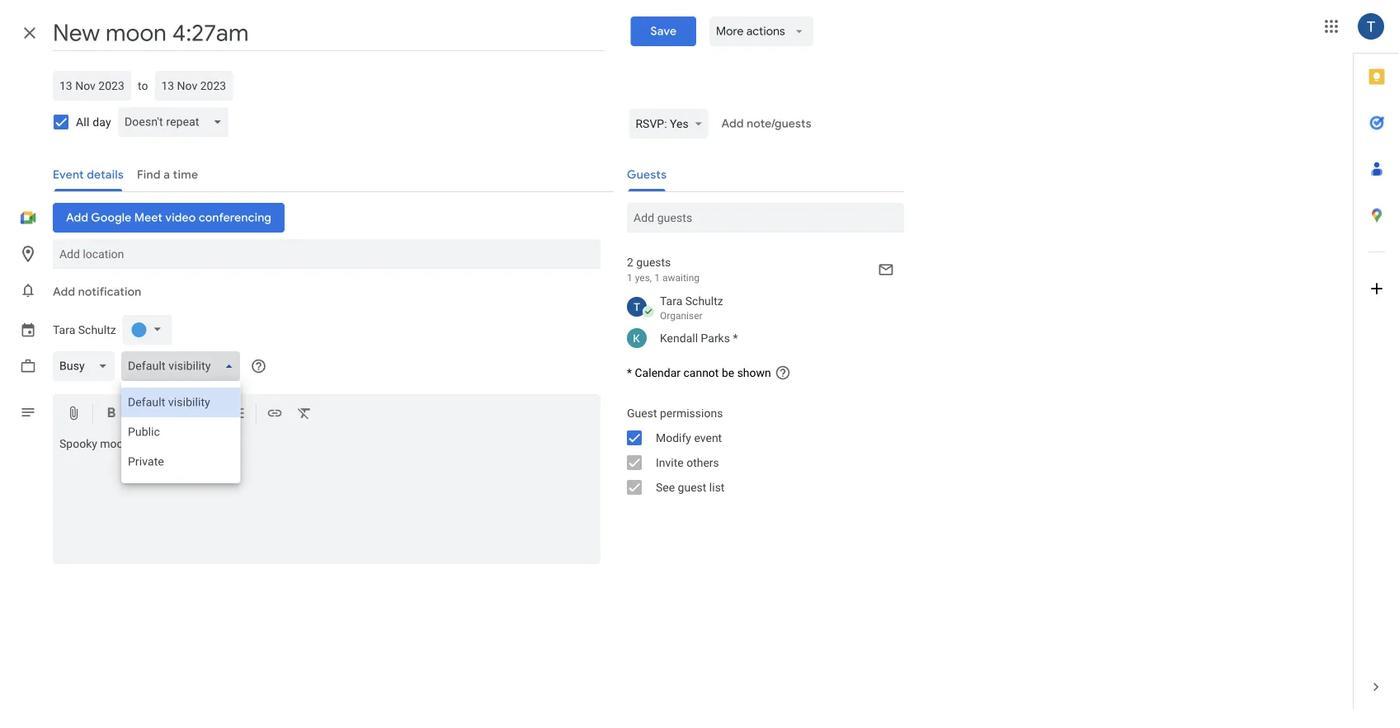 Task type: vqa. For each thing, say whether or not it's contained in the screenshot.
Add Notification button
yes



Task type: locate. For each thing, give the bounding box(es) containing it.
1
[[627, 272, 632, 284], [654, 272, 660, 284]]

schultz
[[685, 294, 723, 308], [78, 323, 116, 337]]

underline image
[[163, 405, 179, 424]]

0 horizontal spatial tara
[[53, 323, 75, 337]]

parks
[[701, 331, 730, 345]]

tara schultz organiser
[[660, 294, 723, 322]]

tara schultz, attending, organiser tree item
[[614, 290, 904, 325]]

1 vertical spatial schultz
[[78, 323, 116, 337]]

1 horizontal spatial add
[[721, 116, 744, 131]]

add note/guests
[[721, 116, 812, 131]]

0 vertical spatial add
[[721, 116, 744, 131]]

Start date text field
[[59, 76, 125, 96]]

add inside button
[[721, 116, 744, 131]]

shown
[[737, 366, 771, 380]]

day
[[93, 115, 111, 129]]

2 1 from the left
[[654, 272, 660, 284]]

1 horizontal spatial schultz
[[685, 294, 723, 308]]

group containing guest permissions
[[614, 401, 904, 500]]

0 horizontal spatial schultz
[[78, 323, 116, 337]]

Guests text field
[[634, 203, 897, 233]]

kendall
[[660, 331, 698, 345]]

italic image
[[133, 405, 149, 424]]

tara down add notification
[[53, 323, 75, 337]]

1 1 from the left
[[627, 272, 632, 284]]

arrow_drop_down
[[792, 24, 807, 39]]

1 vertical spatial add
[[53, 285, 75, 299]]

permissions
[[660, 406, 723, 420]]

modify
[[656, 431, 691, 445]]

invite others
[[656, 456, 719, 469]]

schultz for tara schultz
[[78, 323, 116, 337]]

group
[[614, 401, 904, 500]]

0 vertical spatial *
[[733, 331, 738, 345]]

guests invited to this event. tree
[[614, 290, 904, 351]]

0 vertical spatial schultz
[[685, 294, 723, 308]]

all
[[76, 115, 90, 129]]

tara for tara schultz organiser
[[660, 294, 682, 308]]

awaiting
[[662, 272, 700, 284]]

yes
[[670, 117, 688, 130]]

schultz down add notification
[[78, 323, 116, 337]]

1 right the yes,
[[654, 272, 660, 284]]

* left calendar
[[627, 366, 632, 380]]

1 vertical spatial tara
[[53, 323, 75, 337]]

add left the note/guests
[[721, 116, 744, 131]]

add inside button
[[53, 285, 75, 299]]

*
[[733, 331, 738, 345], [627, 366, 632, 380]]

Location text field
[[59, 239, 594, 269]]

schultz up organiser
[[685, 294, 723, 308]]

add
[[721, 116, 744, 131], [53, 285, 75, 299]]

note/guests
[[747, 116, 812, 131]]

schultz inside tara schultz organiser
[[685, 294, 723, 308]]

bold image
[[103, 405, 120, 424]]

invite
[[656, 456, 684, 469]]

add notification
[[53, 285, 141, 299]]

0 vertical spatial tara
[[660, 294, 682, 308]]

add up tara schultz at the left
[[53, 285, 75, 299]]

tara up organiser
[[660, 294, 682, 308]]

calendar
[[635, 366, 681, 380]]

0 horizontal spatial *
[[627, 366, 632, 380]]

1 horizontal spatial tara
[[660, 294, 682, 308]]

1 horizontal spatial 1
[[654, 272, 660, 284]]

1 left the yes,
[[627, 272, 632, 284]]

event
[[694, 431, 722, 445]]

1 horizontal spatial *
[[733, 331, 738, 345]]

0 horizontal spatial add
[[53, 285, 75, 299]]

tab list
[[1354, 54, 1399, 664]]

tara inside tara schultz organiser
[[660, 294, 682, 308]]

guests
[[636, 255, 671, 269]]

tara
[[660, 294, 682, 308], [53, 323, 75, 337]]

organiser
[[660, 310, 702, 322]]

0 horizontal spatial 1
[[627, 272, 632, 284]]

guest permissions
[[627, 406, 723, 420]]

Title text field
[[53, 15, 604, 51]]

None field
[[118, 107, 235, 137], [53, 351, 121, 381], [121, 351, 247, 381], [118, 107, 235, 137], [53, 351, 121, 381], [121, 351, 247, 381]]

see
[[656, 481, 675, 494]]

rsvp: yes
[[636, 117, 688, 130]]

* right parks
[[733, 331, 738, 345]]

cannot
[[683, 366, 719, 380]]



Task type: describe. For each thing, give the bounding box(es) containing it.
spooky
[[59, 437, 97, 451]]

save button
[[631, 16, 696, 46]]

* inside kendall parks tree item
[[733, 331, 738, 345]]

rsvp: yes button
[[629, 109, 708, 139]]

1 vertical spatial *
[[627, 366, 632, 380]]

bulleted list image
[[229, 405, 246, 424]]

rsvp:
[[636, 117, 667, 130]]

moon
[[100, 437, 130, 451]]

* calendar cannot be shown
[[627, 366, 771, 380]]

add notification button
[[46, 272, 148, 312]]

schultz for tara schultz organiser
[[685, 294, 723, 308]]

more actions arrow_drop_down
[[716, 24, 807, 39]]

others
[[686, 456, 719, 469]]

tara for tara schultz
[[53, 323, 75, 337]]

2 guests 1 yes, 1 awaiting
[[627, 255, 700, 284]]

modify event
[[656, 431, 722, 445]]

kendall parks *
[[660, 331, 738, 345]]

list
[[709, 481, 725, 494]]

guest
[[678, 481, 706, 494]]

numbered list image
[[200, 405, 216, 424]]

more
[[716, 24, 744, 39]]

kendall parks tree item
[[614, 325, 904, 351]]

End date text field
[[161, 76, 226, 96]]

guest
[[627, 406, 657, 420]]

visibility list box
[[121, 381, 240, 483]]

2
[[627, 255, 633, 269]]

formatting options toolbar
[[53, 394, 601, 434]]

private option
[[121, 447, 240, 477]]

RSVP: Yes text field
[[636, 109, 688, 139]]

default visibility option
[[121, 388, 240, 417]]

add for add note/guests
[[721, 116, 744, 131]]

public option
[[121, 417, 240, 447]]

all day
[[76, 115, 111, 129]]

add for add notification
[[53, 285, 75, 299]]

notification
[[78, 285, 141, 299]]

spooky moon
[[59, 437, 130, 451]]

insert link image
[[266, 405, 283, 424]]

tara schultz
[[53, 323, 116, 337]]

yes,
[[635, 272, 652, 284]]

Description text field
[[53, 437, 601, 561]]

actions
[[747, 24, 785, 39]]

save
[[650, 24, 677, 39]]

to
[[138, 79, 148, 92]]

remove formatting image
[[296, 405, 313, 424]]

see guest list
[[656, 481, 725, 494]]

be
[[722, 366, 734, 380]]

add note/guests button
[[715, 109, 818, 139]]



